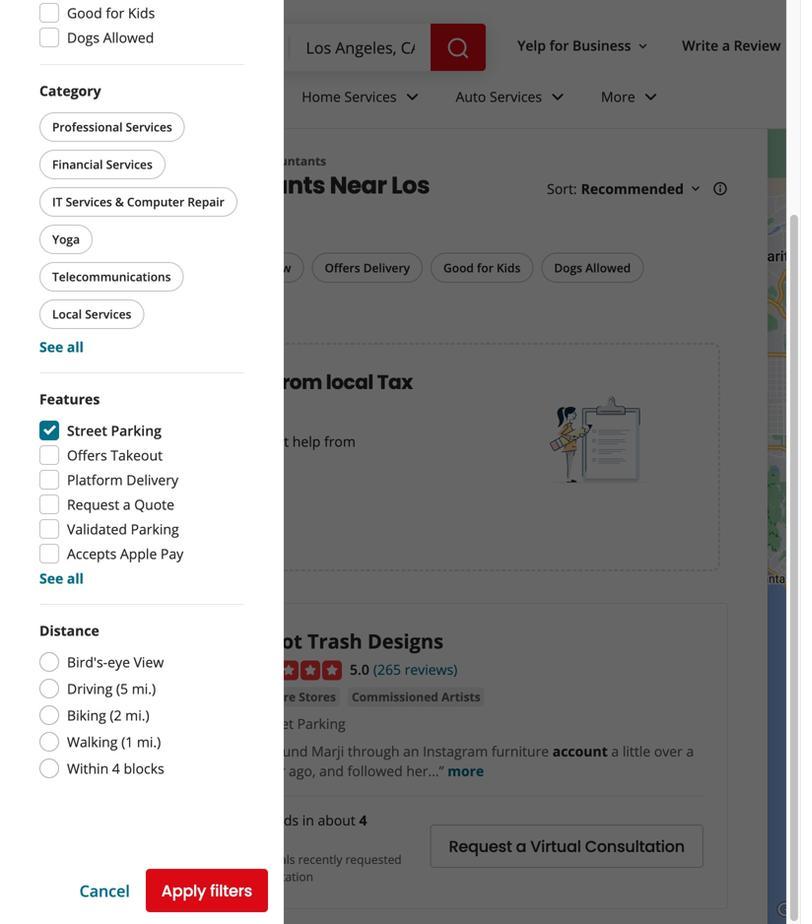 Task type: vqa. For each thing, say whether or not it's contained in the screenshot.
The 420-
no



Task type: describe. For each thing, give the bounding box(es) containing it.
yoga
[[52, 231, 80, 247]]

furniture stores link
[[236, 688, 340, 707]]

more
[[601, 87, 636, 106]]

1 vertical spatial professional services
[[96, 153, 221, 169]]

option group containing distance
[[39, 621, 245, 782]]

get started button
[[73, 503, 192, 546]]

local services
[[52, 306, 131, 322]]

features
[[39, 390, 100, 409]]

5 star rating image
[[236, 661, 342, 681]]

telecommunications button
[[39, 262, 184, 292]]

1 horizontal spatial from
[[324, 432, 356, 451]]

apply filters
[[161, 880, 252, 903]]

repair
[[188, 194, 225, 210]]

delivery for offers delivery
[[364, 260, 410, 276]]

angeles,
[[39, 201, 142, 234]]

through
[[348, 742, 400, 761]]

responds
[[236, 811, 299, 830]]

0 horizontal spatial from
[[275, 369, 322, 396]]

responds in about
[[236, 811, 359, 830]]

consultation
[[585, 836, 685, 858]]

help
[[293, 432, 321, 451]]

and inside free price estimates from local tax professionals tell us about your project and get help from sponsored businesses.
[[241, 432, 265, 451]]

project
[[192, 432, 237, 451]]

in
[[302, 811, 314, 830]]

request a quote
[[67, 495, 174, 514]]

accountants inside top 10 best accountants near los angeles, california
[[172, 169, 325, 202]]

(1
[[121, 733, 133, 752]]

walking (1 mi.)
[[67, 733, 161, 752]]

its not trash designs
[[236, 628, 444, 655]]

open
[[231, 260, 262, 276]]

local
[[52, 306, 82, 322]]

recently
[[298, 852, 343, 868]]

5.0 link
[[350, 658, 370, 680]]

a left little
[[612, 742, 619, 761]]

see all for category
[[39, 338, 84, 356]]

tell
[[73, 432, 95, 451]]

top 10 best accountants near los angeles, california
[[39, 169, 430, 234]]

search image
[[447, 37, 470, 60]]

stores
[[299, 689, 336, 705]]

offers delivery
[[325, 260, 410, 276]]

0 horizontal spatial for
[[106, 3, 124, 22]]

request a virtual consultation button
[[430, 825, 704, 869]]

locals
[[264, 852, 295, 868]]

it services & computer repair button
[[39, 187, 237, 217]]

16 info v2 image
[[713, 181, 729, 197]]

started
[[120, 513, 176, 536]]

price
[[119, 369, 168, 396]]

1 horizontal spatial street
[[255, 715, 294, 734]]

professional inside button
[[52, 119, 123, 135]]

10
[[88, 169, 112, 202]]

filters
[[210, 880, 252, 903]]

category
[[39, 81, 101, 100]]

google image
[[773, 899, 802, 925]]

see for features
[[39, 569, 63, 588]]

16 chevron down v2 image
[[635, 38, 651, 54]]

mi.) for driving (5 mi.)
[[132, 680, 156, 699]]

business categories element
[[150, 71, 802, 128]]

a little over a year ago, and followed her..."
[[257, 742, 694, 781]]

services for home services link
[[345, 87, 397, 106]]

reviews)
[[405, 660, 458, 679]]

its not trash designs link
[[236, 628, 444, 655]]

near
[[330, 169, 387, 202]]

1 vertical spatial street parking
[[255, 715, 346, 734]]

filters group
[[39, 253, 648, 284]]

blocks
[[124, 760, 164, 778]]

a inside group
[[123, 495, 131, 514]]

us
[[99, 432, 114, 451]]

0 horizontal spatial good
[[67, 3, 102, 22]]

5.0
[[350, 660, 370, 679]]

now
[[265, 260, 291, 276]]

accepts apple pay
[[67, 545, 184, 563]]

more link
[[586, 71, 679, 128]]

a inside the 8 locals recently requested a consultation
[[236, 869, 242, 885]]

services for the it services & computer repair button
[[66, 194, 112, 210]]

group containing category
[[35, 81, 245, 357]]

not
[[266, 628, 302, 655]]

good for kids inside button
[[444, 260, 521, 276]]

services for local services button
[[85, 306, 131, 322]]

sort:
[[547, 179, 577, 198]]

instagram
[[423, 742, 488, 761]]

0 vertical spatial good for kids
[[67, 3, 155, 22]]

dogs inside button
[[554, 260, 583, 276]]

get started
[[89, 513, 176, 536]]

delivery for platform delivery
[[126, 471, 179, 490]]

free price estimates from local tax professionals tell us about your project and get help from sponsored businesses.
[[73, 369, 413, 471]]

offers takeout
[[67, 446, 163, 465]]

pay
[[161, 545, 184, 563]]

open now
[[231, 260, 291, 276]]

local
[[326, 369, 374, 396]]

map region
[[550, 77, 802, 925]]

0 vertical spatial parking
[[111, 421, 162, 440]]

0 vertical spatial dogs allowed
[[67, 28, 154, 47]]

accountants down the home at the left top of page
[[252, 153, 326, 169]]

furniture stores button
[[236, 688, 340, 707]]

for inside button
[[477, 260, 494, 276]]

all for features
[[67, 569, 84, 588]]

services for "professional services" button
[[126, 119, 172, 135]]

yelp for yelp for business
[[518, 36, 546, 55]]

all
[[104, 260, 118, 276]]

see for category
[[39, 338, 63, 356]]

professionals
[[73, 396, 204, 424]]

free price estimates from local tax professionals image
[[550, 391, 648, 490]]

2 vertical spatial parking
[[297, 715, 346, 734]]

her..."
[[407, 762, 444, 781]]

best
[[116, 169, 168, 202]]

request for request a quote
[[67, 495, 119, 514]]

offers for offers takeout
[[67, 446, 107, 465]]

24 chevron down v2 image for home services
[[401, 85, 424, 109]]

auto
[[456, 87, 486, 106]]

dogs allowed inside button
[[554, 260, 631, 276]]

estimates
[[172, 369, 271, 396]]

24 chevron down v2 image
[[546, 85, 570, 109]]

found
[[270, 742, 308, 761]]

its not trash designs image
[[64, 628, 212, 776]]

0 horizontal spatial dogs
[[67, 28, 100, 47]]

virtual
[[531, 836, 581, 858]]



Task type: locate. For each thing, give the bounding box(es) containing it.
1 see from the top
[[39, 338, 63, 356]]

1 vertical spatial and
[[319, 762, 344, 781]]

24 chevron down v2 image
[[401, 85, 424, 109], [640, 85, 663, 109]]

accountants
[[252, 153, 326, 169], [172, 169, 325, 202]]

from right help
[[324, 432, 356, 451]]

and inside a little over a year ago, and followed her..."
[[319, 762, 344, 781]]

0 horizontal spatial dogs allowed
[[67, 28, 154, 47]]

see all button down accepts
[[39, 569, 84, 588]]

1 vertical spatial request
[[449, 836, 512, 858]]

offers up platform at the bottom left
[[67, 446, 107, 465]]

home services
[[302, 87, 397, 106]]

see down local
[[39, 338, 63, 356]]

0 horizontal spatial 24 chevron down v2 image
[[401, 85, 424, 109]]

california
[[146, 201, 263, 234]]

over
[[655, 742, 683, 761]]

professional services up the computer
[[96, 153, 221, 169]]

see all down local
[[39, 338, 84, 356]]

cancel button
[[79, 881, 130, 902]]

group containing features
[[39, 389, 245, 589]]

"i
[[257, 742, 266, 761]]

1 horizontal spatial kids
[[497, 260, 521, 276]]

1 horizontal spatial yelp
[[518, 36, 546, 55]]

a up validated parking
[[123, 495, 131, 514]]

quote
[[134, 495, 174, 514]]

24 chevron down v2 image right more
[[640, 85, 663, 109]]

24 chevron down v2 image inside home services link
[[401, 85, 424, 109]]

furniture
[[492, 742, 549, 761]]

see all button down local
[[39, 338, 84, 356]]

dogs allowed button
[[542, 253, 644, 283]]

home
[[302, 87, 341, 106]]

1 vertical spatial dogs allowed
[[554, 260, 631, 276]]

write
[[683, 36, 719, 55]]

16 filter v2 image
[[56, 261, 72, 277]]

more link
[[448, 762, 484, 781]]

request inside group
[[67, 495, 119, 514]]

1 all
[[89, 260, 118, 276]]

a inside request a virtual consultation button
[[516, 836, 527, 858]]

1 vertical spatial group
[[39, 389, 245, 589]]

all down local
[[67, 338, 84, 356]]

validated
[[67, 520, 127, 539]]

1 vertical spatial delivery
[[126, 471, 179, 490]]

yelp up auto services link
[[518, 36, 546, 55]]

request for request a virtual consultation
[[449, 836, 512, 858]]

option group
[[39, 621, 245, 782]]

24 chevron down v2 image left the auto
[[401, 85, 424, 109]]

apply filters button
[[146, 870, 268, 913]]

from
[[275, 369, 322, 396], [324, 432, 356, 451]]

dogs allowed down sort:
[[554, 260, 631, 276]]

1 see all from the top
[[39, 338, 84, 356]]

computer
[[127, 194, 185, 210]]

commissioned artists
[[352, 689, 481, 705]]

2 see all from the top
[[39, 569, 84, 588]]

request left virtual
[[449, 836, 512, 858]]

0 horizontal spatial kids
[[128, 3, 155, 22]]

0 horizontal spatial street parking
[[67, 421, 162, 440]]

(2
[[110, 706, 122, 725]]

mi.) for walking (1 mi.)
[[137, 733, 161, 752]]

1 vertical spatial about
[[318, 811, 356, 830]]

1 horizontal spatial street parking
[[255, 715, 346, 734]]

and left get
[[241, 432, 265, 451]]

a inside write a review "link"
[[723, 36, 731, 55]]

1 all from the top
[[67, 338, 84, 356]]

its
[[236, 628, 261, 655]]

it
[[52, 194, 63, 210]]

0 vertical spatial street
[[67, 421, 107, 440]]

0 vertical spatial professional
[[52, 119, 123, 135]]

1 vertical spatial see all button
[[39, 569, 84, 588]]

yelp link
[[39, 153, 65, 169]]

request down platform at the bottom left
[[67, 495, 119, 514]]

2 all from the top
[[67, 569, 84, 588]]

followed
[[348, 762, 403, 781]]

offers
[[325, 260, 360, 276], [67, 446, 107, 465]]

1 horizontal spatial delivery
[[364, 260, 410, 276]]

1 vertical spatial kids
[[497, 260, 521, 276]]

all
[[67, 338, 84, 356], [67, 569, 84, 588]]

validated parking
[[67, 520, 179, 539]]

yelp for business
[[518, 36, 631, 55]]

group
[[35, 81, 245, 357], [39, 389, 245, 589]]

street down features in the top left of the page
[[67, 421, 107, 440]]

4 inside 4 hours
[[359, 811, 367, 830]]

1 horizontal spatial dogs allowed
[[554, 260, 631, 276]]

kids
[[128, 3, 155, 22], [497, 260, 521, 276]]

see all for features
[[39, 569, 84, 588]]

1 horizontal spatial about
[[318, 811, 356, 830]]

driving
[[67, 680, 113, 699]]

yelp
[[518, 36, 546, 55], [39, 153, 65, 169]]

accountants link
[[252, 153, 326, 169]]

dogs down sort:
[[554, 260, 583, 276]]

0 vertical spatial yelp
[[518, 36, 546, 55]]

write a review
[[683, 36, 781, 55]]

home services link
[[286, 71, 440, 128]]

0 vertical spatial street parking
[[67, 421, 162, 440]]

services for financial services button
[[106, 156, 153, 173]]

0 horizontal spatial allowed
[[103, 28, 154, 47]]

all down accepts
[[67, 569, 84, 588]]

allowed
[[103, 28, 154, 47], [586, 260, 631, 276]]

review
[[734, 36, 781, 55]]

(5
[[116, 680, 128, 699]]

mi.) right (5 on the left bottom
[[132, 680, 156, 699]]

professional services inside button
[[52, 119, 172, 135]]

street parking inside group
[[67, 421, 162, 440]]

dogs up category
[[67, 28, 100, 47]]

1 vertical spatial allowed
[[586, 260, 631, 276]]

1 vertical spatial dogs
[[554, 260, 583, 276]]

dogs allowed
[[67, 28, 154, 47], [554, 260, 631, 276]]

4 down walking (1 mi.)
[[112, 760, 120, 778]]

0 horizontal spatial offers
[[67, 446, 107, 465]]

1 horizontal spatial request
[[449, 836, 512, 858]]

professional services up "financial services" at left
[[52, 119, 172, 135]]

free
[[73, 369, 115, 396]]

0 horizontal spatial street
[[67, 421, 107, 440]]

platform delivery
[[67, 471, 179, 490]]

financial services button
[[39, 150, 165, 179]]

about inside free price estimates from local tax professionals tell us about your project and get help from sponsored businesses.
[[118, 432, 155, 451]]

parking down quote
[[131, 520, 179, 539]]

it services & computer repair
[[52, 194, 225, 210]]

little
[[623, 742, 651, 761]]

1 vertical spatial all
[[67, 569, 84, 588]]

1 horizontal spatial and
[[319, 762, 344, 781]]

open now button
[[218, 253, 304, 283]]

0 horizontal spatial and
[[241, 432, 265, 451]]

None search field
[[150, 24, 490, 71]]

parking down stores
[[297, 715, 346, 734]]

(265 reviews) link
[[374, 658, 458, 680]]

and down marji
[[319, 762, 344, 781]]

see
[[39, 338, 63, 356], [39, 569, 63, 588]]

street inside group
[[67, 421, 107, 440]]

delivery down los on the top
[[364, 260, 410, 276]]

0 horizontal spatial request
[[67, 495, 119, 514]]

1 vertical spatial offers
[[67, 446, 107, 465]]

4 up requested
[[359, 811, 367, 830]]

biking (2 mi.)
[[67, 706, 149, 725]]

driving (5 mi.)
[[67, 680, 156, 699]]

0 vertical spatial about
[[118, 432, 155, 451]]

16 chevron right v2 image
[[73, 154, 89, 169]]

street parking down furniture stores "button"
[[255, 715, 346, 734]]

a left virtual
[[516, 836, 527, 858]]

mi.)
[[132, 680, 156, 699], [125, 706, 149, 725], [137, 733, 161, 752]]

los
[[392, 169, 430, 202]]

0 horizontal spatial delivery
[[126, 471, 179, 490]]

1 vertical spatial mi.)
[[125, 706, 149, 725]]

services for auto services link
[[490, 87, 542, 106]]

professional
[[52, 119, 123, 135], [96, 153, 169, 169]]

1 horizontal spatial 24 chevron down v2 image
[[640, 85, 663, 109]]

0 vertical spatial professional services
[[52, 119, 172, 135]]

local services button
[[39, 300, 144, 329]]

1 vertical spatial see all
[[39, 569, 84, 588]]

1 vertical spatial parking
[[131, 520, 179, 539]]

get
[[269, 432, 289, 451]]

1 vertical spatial see
[[39, 569, 63, 588]]

business
[[573, 36, 631, 55]]

good inside button
[[444, 260, 474, 276]]

request inside request a virtual consultation button
[[449, 836, 512, 858]]

within
[[67, 760, 109, 778]]

0 vertical spatial and
[[241, 432, 265, 451]]

1 horizontal spatial good
[[444, 260, 474, 276]]

street down furniture
[[255, 715, 294, 734]]

2 see from the top
[[39, 569, 63, 588]]

see all button for category
[[39, 338, 84, 356]]

0 vertical spatial 4
[[112, 760, 120, 778]]

platform
[[67, 471, 123, 490]]

professional up 16 chevron right v2 icon
[[52, 119, 123, 135]]

2 vertical spatial for
[[477, 260, 494, 276]]

1 vertical spatial good
[[444, 260, 474, 276]]

0 vertical spatial allowed
[[103, 28, 154, 47]]

parking up takeout in the left of the page
[[111, 421, 162, 440]]

0 vertical spatial all
[[67, 338, 84, 356]]

0 horizontal spatial good for kids
[[67, 3, 155, 22]]

1 vertical spatial 4
[[359, 811, 367, 830]]

1 horizontal spatial allowed
[[586, 260, 631, 276]]

offers for offers delivery
[[325, 260, 360, 276]]

0 vertical spatial group
[[35, 81, 245, 357]]

0 vertical spatial kids
[[128, 3, 155, 22]]

1 vertical spatial from
[[324, 432, 356, 451]]

0 vertical spatial see
[[39, 338, 63, 356]]

0 vertical spatial delivery
[[364, 260, 410, 276]]

distance
[[39, 622, 99, 640]]

see up distance
[[39, 569, 63, 588]]

cancel
[[79, 881, 130, 902]]

1 see all button from the top
[[39, 338, 84, 356]]

2 horizontal spatial for
[[550, 36, 569, 55]]

your
[[159, 432, 188, 451]]

good right the offers delivery
[[444, 260, 474, 276]]

1 horizontal spatial dogs
[[554, 260, 583, 276]]

bird's-
[[67, 653, 108, 672]]

1 vertical spatial street
[[255, 715, 294, 734]]

mi.) for biking (2 mi.)
[[125, 706, 149, 725]]

1 24 chevron down v2 image from the left
[[401, 85, 424, 109]]

a right write
[[723, 36, 731, 55]]

2 see all button from the top
[[39, 569, 84, 588]]

commissioned artists link
[[348, 688, 485, 707]]

apple
[[120, 545, 157, 563]]

sponsored
[[73, 452, 142, 471]]

1 vertical spatial for
[[550, 36, 569, 55]]

see all down accepts
[[39, 569, 84, 588]]

0 vertical spatial dogs
[[67, 28, 100, 47]]

street parking up offers takeout
[[67, 421, 162, 440]]

0 horizontal spatial about
[[118, 432, 155, 451]]

telecommunications
[[52, 269, 171, 285]]

1 horizontal spatial 4
[[359, 811, 367, 830]]

good up category
[[67, 3, 102, 22]]

0 vertical spatial good
[[67, 3, 102, 22]]

a right over
[[687, 742, 694, 761]]

consultation
[[245, 869, 314, 885]]

dogs
[[67, 28, 100, 47], [554, 260, 583, 276]]

1 vertical spatial yelp
[[39, 153, 65, 169]]

delivery
[[364, 260, 410, 276], [126, 471, 179, 490]]

0 horizontal spatial yelp
[[39, 153, 65, 169]]

allowed inside dogs allowed button
[[586, 260, 631, 276]]

0 vertical spatial see all button
[[39, 338, 84, 356]]

delivery inside group
[[126, 471, 179, 490]]

commissioned artists button
[[348, 688, 485, 707]]

delivery up quote
[[126, 471, 179, 490]]

yelp for yelp "link"
[[39, 153, 65, 169]]

year
[[257, 762, 285, 781]]

1 vertical spatial good for kids
[[444, 260, 521, 276]]

2 vertical spatial mi.)
[[137, 733, 161, 752]]

yelp left 16 chevron right v2 icon
[[39, 153, 65, 169]]

a down hours on the bottom left of page
[[236, 869, 242, 885]]

for inside button
[[550, 36, 569, 55]]

4 hours
[[236, 811, 367, 850]]

0 horizontal spatial 4
[[112, 760, 120, 778]]

within 4 blocks
[[67, 760, 164, 778]]

professional services button
[[39, 112, 185, 142]]

professional down "professional services" button
[[96, 153, 169, 169]]

about right in
[[318, 811, 356, 830]]

24 chevron down v2 image inside more link
[[640, 85, 663, 109]]

&
[[115, 194, 124, 210]]

mi.) right "(2"
[[125, 706, 149, 725]]

yelp for business button
[[510, 28, 659, 63]]

offers inside offers delivery button
[[325, 260, 360, 276]]

24 chevron down v2 image for more
[[640, 85, 663, 109]]

accountants up open
[[172, 169, 325, 202]]

all for category
[[67, 338, 84, 356]]

0 vertical spatial see all
[[39, 338, 84, 356]]

biking
[[67, 706, 106, 725]]

0 vertical spatial offers
[[325, 260, 360, 276]]

yelp inside yelp for business button
[[518, 36, 546, 55]]

designs
[[368, 628, 444, 655]]

dogs allowed up category
[[67, 28, 154, 47]]

2 24 chevron down v2 image from the left
[[640, 85, 663, 109]]

0 vertical spatial mi.)
[[132, 680, 156, 699]]

offers right now
[[325, 260, 360, 276]]

an
[[403, 742, 420, 761]]

street
[[67, 421, 107, 440], [255, 715, 294, 734]]

0 vertical spatial request
[[67, 495, 119, 514]]

get
[[89, 513, 116, 536]]

about right the us
[[118, 432, 155, 451]]

delivery inside button
[[364, 260, 410, 276]]

from left local at the top left of the page
[[275, 369, 322, 396]]

1 horizontal spatial good for kids
[[444, 260, 521, 276]]

0 vertical spatial for
[[106, 3, 124, 22]]

offers delivery button
[[312, 253, 423, 283]]

0 vertical spatial from
[[275, 369, 322, 396]]

furniture
[[240, 689, 296, 705]]

see all button for features
[[39, 569, 84, 588]]

1 horizontal spatial for
[[477, 260, 494, 276]]

1 horizontal spatial offers
[[325, 260, 360, 276]]

1 vertical spatial professional
[[96, 153, 169, 169]]

kids inside good for kids button
[[497, 260, 521, 276]]

mi.) right (1
[[137, 733, 161, 752]]



